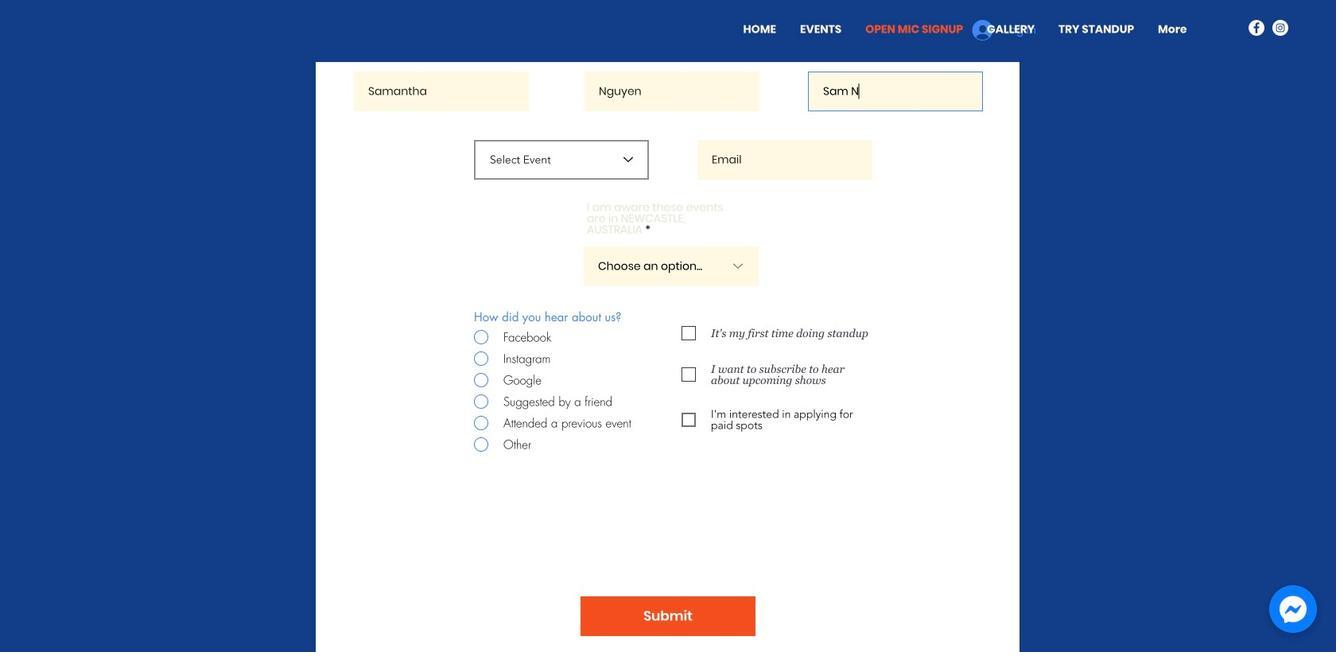 Task type: locate. For each thing, give the bounding box(es) containing it.
social bar element
[[1249, 20, 1288, 36]]

Last Name text field
[[585, 71, 760, 111]]

instagram - white circle image
[[1273, 20, 1288, 36]]



Task type: describe. For each thing, give the bounding box(es) containing it.
Email email field
[[697, 140, 872, 180]]

facebook - white circle image
[[1249, 20, 1265, 36]]

First Name text field
[[354, 71, 529, 111]]

Act Name (if different) text field
[[808, 71, 983, 111]]



